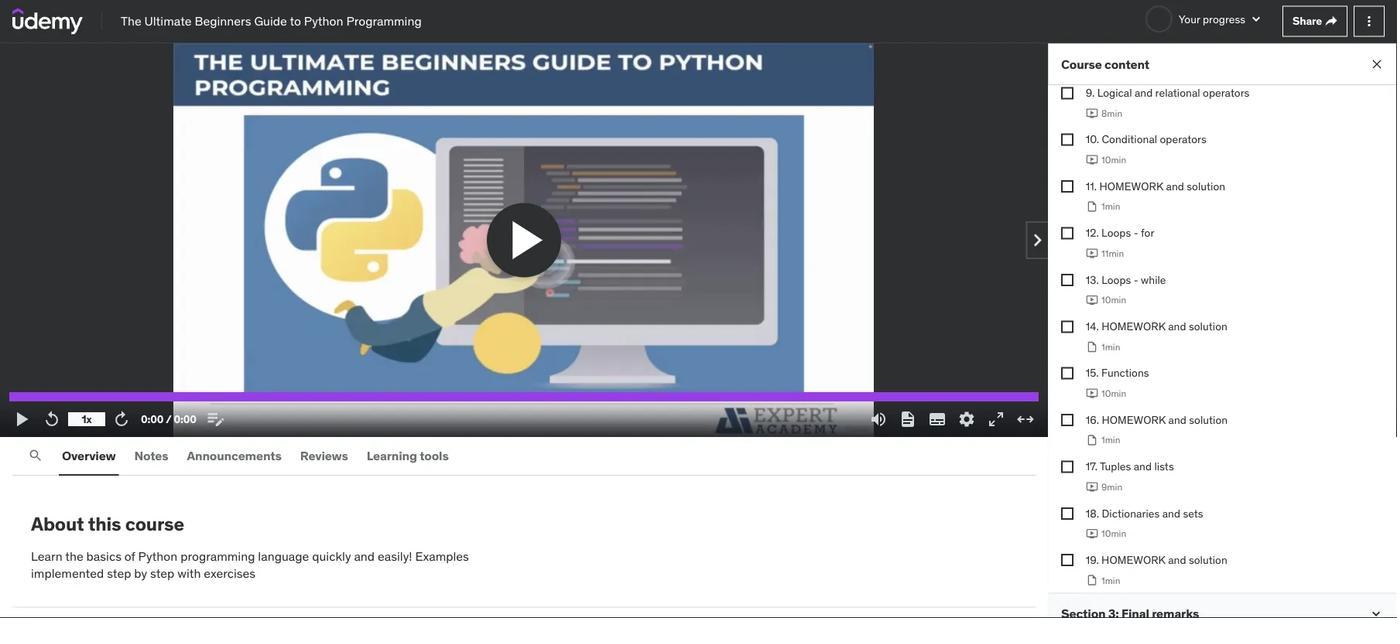 Task type: vqa. For each thing, say whether or not it's contained in the screenshot.
Flutter - Firebase - SQLite : Multi-store App (Full - Deep)'s $14.99 $84.99
no



Task type: describe. For each thing, give the bounding box(es) containing it.
actions image
[[1362, 14, 1378, 29]]

xsmall image for 16. homework and solution
[[1061, 414, 1074, 427]]

lists
[[1155, 460, 1174, 474]]

12. loops - for
[[1086, 226, 1155, 240]]

8min
[[1102, 107, 1123, 119]]

18.
[[1086, 507, 1100, 521]]

homework for 19.
[[1102, 553, 1166, 567]]

13.
[[1086, 273, 1099, 287]]

- for for
[[1134, 226, 1139, 240]]

solution for 14. homework and solution
[[1189, 320, 1228, 334]]

2 0:00 from the left
[[174, 412, 196, 426]]

16. homework and solution
[[1086, 413, 1228, 427]]

for
[[1141, 226, 1155, 240]]

ultimate
[[144, 13, 192, 29]]

close course content sidebar image
[[1370, 57, 1385, 72]]

10min for functions
[[1102, 388, 1127, 400]]

and for 18. dictionaries and sets
[[1163, 507, 1181, 521]]

the ultimate beginners guide to python programming
[[121, 13, 422, 29]]

with
[[177, 566, 201, 582]]

9.
[[1086, 86, 1095, 100]]

xsmall image for 11.
[[1061, 180, 1074, 193]]

this
[[88, 513, 121, 536]]

progress
[[1203, 12, 1246, 26]]

17.
[[1086, 460, 1098, 474]]

exercises
[[204, 566, 256, 582]]

learning tools
[[367, 448, 449, 464]]

play logical and relational operators image
[[1086, 107, 1099, 119]]

sets
[[1183, 507, 1204, 521]]

implemented
[[31, 566, 104, 582]]

1 step from the left
[[107, 566, 131, 582]]

11.
[[1086, 179, 1097, 193]]

1min for 16.
[[1102, 435, 1121, 447]]

start homework and solution image for 19.
[[1086, 575, 1099, 587]]

xsmall image for 19. homework and solution
[[1061, 555, 1074, 567]]

and for 19. homework and solution
[[1169, 553, 1187, 567]]

notes button
[[131, 437, 171, 475]]

xsmall image for 18. dictionaries and sets
[[1061, 508, 1074, 520]]

15.
[[1086, 366, 1099, 380]]

overview
[[62, 448, 116, 464]]

start homework and solution image for 14. homework and solution
[[1086, 341, 1099, 353]]

logical
[[1098, 86, 1132, 100]]

content
[[1105, 56, 1150, 72]]

15. functions
[[1086, 366, 1150, 380]]

easily!
[[378, 548, 412, 564]]

play image
[[13, 410, 32, 429]]

subtitles image
[[928, 410, 947, 429]]

0 vertical spatial operators
[[1203, 86, 1250, 100]]

tuples
[[1100, 460, 1132, 474]]

11. homework and solution
[[1086, 179, 1226, 193]]

10min for conditional
[[1102, 154, 1127, 166]]

play video image
[[502, 216, 552, 265]]

play conditional operators image
[[1086, 154, 1099, 166]]

9. logical and relational operators
[[1086, 86, 1250, 100]]

play loops - for image
[[1086, 247, 1099, 260]]

xsmall image for 17. tuples and lists
[[1061, 461, 1074, 473]]

overview button
[[59, 437, 119, 475]]

and for 16. homework and solution
[[1169, 413, 1187, 427]]

solution for 11. homework and solution
[[1187, 179, 1226, 193]]

11min
[[1102, 247, 1124, 259]]

transcript in sidebar region image
[[899, 410, 917, 429]]

conditional
[[1102, 133, 1158, 147]]

share
[[1293, 14, 1323, 28]]

play tuples and lists image
[[1086, 481, 1099, 494]]

1 vertical spatial small image
[[1369, 607, 1384, 619]]

announcements button
[[184, 437, 285, 475]]

xsmall image for 14.
[[1061, 321, 1074, 333]]

basics
[[86, 548, 122, 564]]

progress bar slider
[[9, 388, 1039, 407]]

xsmall image for 13.
[[1061, 274, 1074, 286]]

the
[[65, 548, 83, 564]]

relational
[[1156, 86, 1201, 100]]

and inside learn the basics of python programming language quickly and easily! examples implemented step by step with exercises
[[354, 548, 375, 564]]

xsmall image for 9. logical and relational operators
[[1061, 87, 1074, 99]]

announcements
[[187, 448, 282, 464]]

1min for 11.
[[1102, 201, 1121, 213]]

- for while
[[1134, 273, 1139, 287]]

2 step from the left
[[150, 566, 174, 582]]

the
[[121, 13, 141, 29]]

learn the basics of python programming language quickly and easily! examples implemented step by step with exercises
[[31, 548, 469, 582]]

xsmall image for 15.
[[1061, 368, 1074, 380]]

start homework and solution image for 16. homework and solution
[[1086, 434, 1099, 447]]

guide
[[254, 13, 287, 29]]

forward 5 seconds image
[[112, 410, 131, 429]]



Task type: locate. For each thing, give the bounding box(es) containing it.
to
[[290, 13, 301, 29]]

learning
[[367, 448, 417, 464]]

xsmall image for 10.
[[1061, 134, 1074, 146]]

small image inside your progress dropdown button
[[1249, 11, 1265, 27]]

small image
[[1249, 11, 1265, 27], [1369, 607, 1384, 619]]

1 vertical spatial loops
[[1102, 273, 1132, 287]]

0 vertical spatial start homework and solution image
[[1086, 201, 1099, 213]]

1x button
[[68, 407, 105, 433]]

10min for loops
[[1102, 294, 1127, 306]]

about this course
[[31, 513, 184, 536]]

0:00
[[141, 412, 164, 426], [174, 412, 196, 426]]

mute image
[[869, 410, 888, 429]]

2 xsmall image from the top
[[1061, 180, 1074, 193]]

of
[[125, 548, 135, 564]]

loops for 12.
[[1102, 226, 1132, 240]]

reviews button
[[297, 437, 351, 475]]

16.
[[1086, 413, 1100, 427]]

0:00 / 0:00
[[141, 412, 196, 426]]

play dictionaries and sets image
[[1086, 528, 1099, 540]]

your progress button
[[1146, 5, 1265, 33]]

10min down the 15. functions on the bottom of the page
[[1102, 388, 1127, 400]]

1 0:00 from the left
[[141, 412, 164, 426]]

learn
[[31, 548, 62, 564]]

homework for 14.
[[1102, 320, 1166, 334]]

1 start homework and solution image from the top
[[1086, 341, 1099, 353]]

notes
[[134, 448, 168, 464]]

loops right 13.
[[1102, 273, 1132, 287]]

10.
[[1086, 133, 1100, 147]]

homework for 16.
[[1102, 413, 1166, 427]]

play loops - while image
[[1086, 294, 1099, 307]]

10min right play dictionaries and sets image
[[1102, 528, 1127, 540]]

course
[[125, 513, 184, 536]]

programming
[[346, 13, 422, 29]]

step
[[107, 566, 131, 582], [150, 566, 174, 582]]

homework right the 11.
[[1100, 179, 1164, 193]]

1 horizontal spatial 0:00
[[174, 412, 196, 426]]

10min for dictionaries
[[1102, 528, 1127, 540]]

play functions image
[[1086, 388, 1099, 400]]

xsmall image left 19.
[[1061, 555, 1074, 567]]

learning tools button
[[364, 437, 452, 475]]

18. dictionaries and sets
[[1086, 507, 1204, 521]]

19. homework and solution
[[1086, 553, 1228, 567]]

udemy image
[[12, 8, 83, 35]]

10min right play loops - while icon
[[1102, 294, 1127, 306]]

start homework and solution image down the 11.
[[1086, 201, 1099, 213]]

5 xsmall image from the top
[[1061, 321, 1074, 333]]

language
[[258, 548, 309, 564]]

tools
[[420, 448, 449, 464]]

1 10min from the top
[[1102, 154, 1127, 166]]

add note image
[[207, 410, 225, 429]]

operators down relational
[[1160, 133, 1207, 147]]

0 vertical spatial python
[[304, 13, 343, 29]]

1 vertical spatial start homework and solution image
[[1086, 575, 1099, 587]]

solution for 16. homework and solution
[[1190, 413, 1228, 427]]

17. tuples and lists
[[1086, 460, 1174, 474]]

1 1min from the top
[[1102, 201, 1121, 213]]

0 horizontal spatial python
[[138, 548, 178, 564]]

share button
[[1283, 6, 1348, 37]]

xsmall image
[[1326, 15, 1338, 27], [1061, 87, 1074, 99], [1061, 414, 1074, 427], [1061, 461, 1074, 473], [1061, 508, 1074, 520], [1061, 555, 1074, 567]]

course
[[1061, 56, 1102, 72]]

0 horizontal spatial small image
[[1249, 11, 1265, 27]]

sidebar element
[[1048, 0, 1398, 619]]

-
[[1134, 226, 1139, 240], [1134, 273, 1139, 287]]

2 loops from the top
[[1102, 273, 1132, 287]]

4 1min from the top
[[1102, 575, 1121, 587]]

1 horizontal spatial small image
[[1369, 607, 1384, 619]]

while
[[1141, 273, 1167, 287]]

quickly
[[312, 548, 351, 564]]

loops for 13.
[[1102, 273, 1132, 287]]

xsmall image inside share button
[[1326, 15, 1338, 27]]

xsmall image for 12.
[[1061, 227, 1074, 240]]

10min right the 'play conditional operators' icon
[[1102, 154, 1127, 166]]

about
[[31, 513, 84, 536]]

1 vertical spatial python
[[138, 548, 178, 564]]

xsmall image left 12.
[[1061, 227, 1074, 240]]

3 10min from the top
[[1102, 388, 1127, 400]]

xsmall image right share
[[1326, 15, 1338, 27]]

1min up 12. loops - for
[[1102, 201, 1121, 213]]

course content
[[1061, 56, 1150, 72]]

homework right 19.
[[1102, 553, 1166, 567]]

1min for 14.
[[1102, 341, 1121, 353]]

6 xsmall image from the top
[[1061, 368, 1074, 380]]

by
[[134, 566, 147, 582]]

xsmall image left the 11.
[[1061, 180, 1074, 193]]

0 vertical spatial start homework and solution image
[[1086, 341, 1099, 353]]

functions
[[1102, 366, 1150, 380]]

start homework and solution image down 16.
[[1086, 434, 1099, 447]]

0:00 left /
[[141, 412, 164, 426]]

1 vertical spatial operators
[[1160, 133, 1207, 147]]

operators right relational
[[1203, 86, 1250, 100]]

xsmall image left 10.
[[1061, 134, 1074, 146]]

step right by at the bottom left
[[150, 566, 174, 582]]

0:00 right /
[[174, 412, 196, 426]]

dictionaries
[[1102, 507, 1160, 521]]

step down of
[[107, 566, 131, 582]]

solution
[[1187, 179, 1226, 193], [1189, 320, 1228, 334], [1190, 413, 1228, 427], [1189, 553, 1228, 567]]

programming
[[181, 548, 255, 564]]

loops
[[1102, 226, 1132, 240], [1102, 273, 1132, 287]]

14.
[[1086, 320, 1099, 334]]

examples
[[415, 548, 469, 564]]

search image
[[28, 448, 43, 464]]

9min
[[1102, 481, 1123, 493]]

1min
[[1102, 201, 1121, 213], [1102, 341, 1121, 353], [1102, 435, 1121, 447], [1102, 575, 1121, 587]]

xsmall image left 15.
[[1061, 368, 1074, 380]]

10min
[[1102, 154, 1127, 166], [1102, 294, 1127, 306], [1102, 388, 1127, 400], [1102, 528, 1127, 540]]

homework right 16.
[[1102, 413, 1166, 427]]

3 xsmall image from the top
[[1061, 227, 1074, 240]]

1 - from the top
[[1134, 226, 1139, 240]]

0 horizontal spatial 0:00
[[141, 412, 164, 426]]

xsmall image left 14.
[[1061, 321, 1074, 333]]

14. homework and solution
[[1086, 320, 1228, 334]]

start homework and solution image
[[1086, 341, 1099, 353], [1086, 434, 1099, 447]]

12.
[[1086, 226, 1099, 240]]

the ultimate beginners guide to python programming link
[[121, 13, 422, 30]]

1min for 19.
[[1102, 575, 1121, 587]]

13. loops - while
[[1086, 273, 1167, 287]]

start homework and solution image for 11.
[[1086, 201, 1099, 213]]

2 start homework and solution image from the top
[[1086, 575, 1099, 587]]

and for 17. tuples and lists
[[1134, 460, 1152, 474]]

xsmall image left 13.
[[1061, 274, 1074, 286]]

4 xsmall image from the top
[[1061, 274, 1074, 286]]

start homework and solution image
[[1086, 201, 1099, 213], [1086, 575, 1099, 587]]

python right to
[[304, 13, 343, 29]]

and for 9. logical and relational operators
[[1135, 86, 1153, 100]]

xsmall image left 16.
[[1061, 414, 1074, 427]]

xsmall image left 9.
[[1061, 87, 1074, 99]]

xsmall image
[[1061, 134, 1074, 146], [1061, 180, 1074, 193], [1061, 227, 1074, 240], [1061, 274, 1074, 286], [1061, 321, 1074, 333], [1061, 368, 1074, 380]]

1 horizontal spatial python
[[304, 13, 343, 29]]

2 10min from the top
[[1102, 294, 1127, 306]]

2 1min from the top
[[1102, 341, 1121, 353]]

fullscreen image
[[987, 410, 1006, 429]]

expanded view image
[[1016, 410, 1035, 429]]

python inside learn the basics of python programming language quickly and easily! examples implemented step by step with exercises
[[138, 548, 178, 564]]

2 start homework and solution image from the top
[[1086, 434, 1099, 447]]

- left for
[[1134, 226, 1139, 240]]

operators
[[1203, 86, 1250, 100], [1160, 133, 1207, 147]]

1 vertical spatial -
[[1134, 273, 1139, 287]]

3 1min from the top
[[1102, 435, 1121, 447]]

1 vertical spatial start homework and solution image
[[1086, 434, 1099, 447]]

python up by at the bottom left
[[138, 548, 178, 564]]

start homework and solution image down 19.
[[1086, 575, 1099, 587]]

rewind 5 seconds image
[[43, 410, 61, 429]]

4 10min from the top
[[1102, 528, 1127, 540]]

1 horizontal spatial step
[[150, 566, 174, 582]]

homework for 11.
[[1100, 179, 1164, 193]]

python
[[304, 13, 343, 29], [138, 548, 178, 564]]

loops up the 11min
[[1102, 226, 1132, 240]]

xsmall image left "18."
[[1061, 508, 1074, 520]]

your
[[1179, 12, 1201, 26]]

/
[[166, 412, 172, 426]]

0 vertical spatial -
[[1134, 226, 1139, 240]]

and
[[1135, 86, 1153, 100], [1167, 179, 1185, 193], [1169, 320, 1187, 334], [1169, 413, 1187, 427], [1134, 460, 1152, 474], [1163, 507, 1181, 521], [354, 548, 375, 564], [1169, 553, 1187, 567]]

homework
[[1100, 179, 1164, 193], [1102, 320, 1166, 334], [1102, 413, 1166, 427], [1102, 553, 1166, 567]]

2 - from the top
[[1134, 273, 1139, 287]]

1 start homework and solution image from the top
[[1086, 201, 1099, 213]]

xsmall image left 17.
[[1061, 461, 1074, 473]]

0 vertical spatial loops
[[1102, 226, 1132, 240]]

your progress
[[1179, 12, 1246, 26]]

beginners
[[195, 13, 251, 29]]

start homework and solution image down 14.
[[1086, 341, 1099, 353]]

and for 11. homework and solution
[[1167, 179, 1185, 193]]

0 vertical spatial small image
[[1249, 11, 1265, 27]]

1min down 19. homework and solution
[[1102, 575, 1121, 587]]

solution for 19. homework and solution
[[1189, 553, 1228, 567]]

go to next lecture image
[[1025, 228, 1050, 253]]

reviews
[[300, 448, 348, 464]]

1 xsmall image from the top
[[1061, 134, 1074, 146]]

0 horizontal spatial step
[[107, 566, 131, 582]]

1min up tuples
[[1102, 435, 1121, 447]]

homework right 14.
[[1102, 320, 1166, 334]]

settings image
[[958, 410, 976, 429]]

and for 14. homework and solution
[[1169, 320, 1187, 334]]

1min up the 15. functions on the bottom of the page
[[1102, 341, 1121, 353]]

- left while
[[1134, 273, 1139, 287]]

19.
[[1086, 553, 1099, 567]]

1 loops from the top
[[1102, 226, 1132, 240]]

1x
[[82, 412, 92, 426]]

10. conditional operators
[[1086, 133, 1207, 147]]



